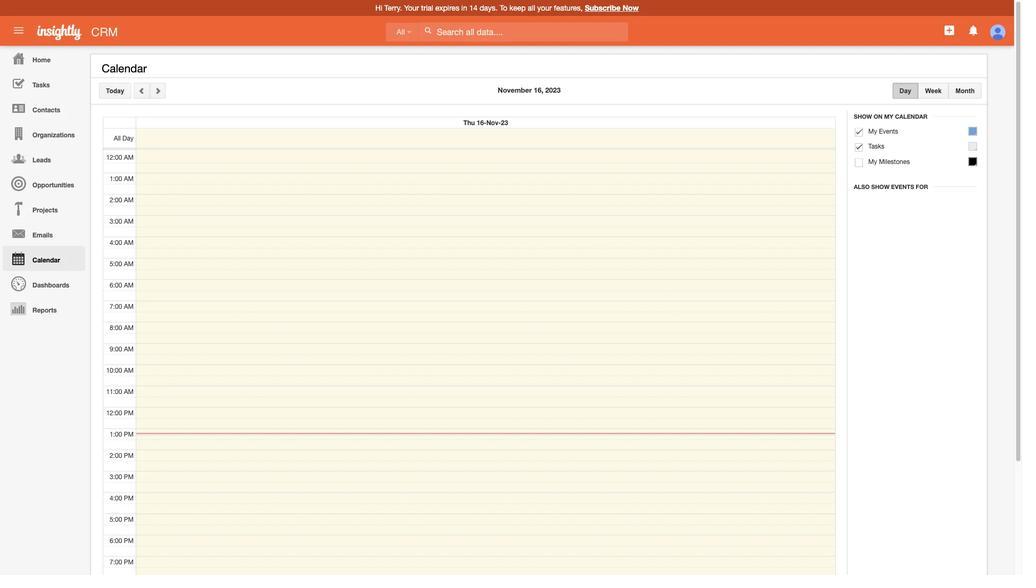 Task type: locate. For each thing, give the bounding box(es) containing it.
organizations link
[[3, 121, 85, 146]]

pm for 5:00 pm
[[124, 516, 134, 523]]

2 5:00 from the top
[[110, 516, 122, 523]]

calendar
[[102, 62, 147, 75], [896, 113, 928, 120], [33, 256, 60, 264]]

2:00 up the 3:00 am in the left top of the page
[[110, 196, 122, 204]]

am for 6:00 am
[[124, 282, 134, 289]]

0 horizontal spatial calendar
[[33, 256, 60, 264]]

7 am from the top
[[124, 282, 134, 289]]

0 vertical spatial events
[[880, 127, 899, 135]]

day up the '12:00 am'
[[123, 135, 134, 142]]

1 6:00 from the top
[[110, 282, 122, 289]]

12:00 down 11:00
[[106, 409, 122, 417]]

5:00 up 6:00 am
[[110, 260, 122, 268]]

reports
[[33, 306, 57, 314]]

show left on
[[855, 113, 873, 120]]

0 vertical spatial 2:00
[[110, 196, 122, 204]]

events down show on my calendar
[[880, 127, 899, 135]]

2 12:00 from the top
[[106, 409, 122, 417]]

2 2:00 from the top
[[110, 452, 122, 459]]

hi terry. your trial expires in 14 days. to keep all your features, subscribe now
[[376, 3, 639, 12]]

my events
[[869, 127, 899, 135]]

1 vertical spatial all
[[114, 135, 121, 142]]

1 4:00 from the top
[[110, 239, 122, 246]]

5:00 pm
[[110, 516, 134, 523]]

0 vertical spatial 1:00
[[110, 175, 122, 182]]

am for 11:00 am
[[124, 388, 134, 396]]

am for 4:00 am
[[124, 239, 134, 246]]

2 4:00 from the top
[[110, 495, 122, 502]]

1 vertical spatial 5:00
[[110, 516, 122, 523]]

all for all
[[397, 28, 405, 36]]

0 vertical spatial day
[[900, 87, 912, 94]]

0 vertical spatial tasks
[[33, 81, 50, 88]]

12:00 for 12:00 am
[[106, 154, 122, 161]]

4 pm from the top
[[124, 473, 134, 481]]

3:00 for 3:00 am
[[110, 218, 122, 225]]

am right 11:00
[[124, 388, 134, 396]]

16-
[[477, 119, 487, 127]]

calendar down day button
[[896, 113, 928, 120]]

3:00 am
[[110, 218, 134, 225]]

6:00 pm
[[110, 537, 134, 545]]

pm for 12:00 pm
[[124, 409, 134, 417]]

3:00
[[110, 218, 122, 225], [110, 473, 122, 481]]

thu
[[464, 119, 475, 127]]

1 1:00 from the top
[[110, 175, 122, 182]]

pm
[[124, 409, 134, 417], [124, 431, 134, 438], [124, 452, 134, 459], [124, 473, 134, 481], [124, 495, 134, 502], [124, 516, 134, 523], [124, 537, 134, 545], [124, 559, 134, 566]]

my for my milestones
[[869, 158, 878, 165]]

1 12:00 from the top
[[106, 154, 122, 161]]

emails link
[[3, 221, 85, 246]]

0 vertical spatial 7:00
[[110, 303, 122, 310]]

3:00 up "4:00 am"
[[110, 218, 122, 225]]

5 pm from the top
[[124, 495, 134, 502]]

4:00 down the 3:00 am in the left top of the page
[[110, 239, 122, 246]]

1 7:00 from the top
[[110, 303, 122, 310]]

show
[[855, 113, 873, 120], [872, 183, 890, 190]]

1:00 down the '12:00 am'
[[110, 175, 122, 182]]

2 pm from the top
[[124, 431, 134, 438]]

pm up 2:00 pm
[[124, 431, 134, 438]]

2:00
[[110, 196, 122, 204], [110, 452, 122, 459]]

pm down 1:00 pm
[[124, 452, 134, 459]]

6 pm from the top
[[124, 516, 134, 523]]

2 am from the top
[[124, 175, 134, 182]]

2 horizontal spatial calendar
[[896, 113, 928, 120]]

leads link
[[3, 146, 85, 171]]

8 pm from the top
[[124, 559, 134, 566]]

9 am from the top
[[124, 324, 134, 332]]

terry.
[[385, 3, 402, 12]]

calendar up dashboards link
[[33, 256, 60, 264]]

My Milestones checkbox
[[856, 158, 864, 167]]

2 7:00 from the top
[[110, 559, 122, 566]]

show right also
[[872, 183, 890, 190]]

0 horizontal spatial all
[[114, 135, 121, 142]]

2 vertical spatial my
[[869, 158, 878, 165]]

all down terry.
[[397, 28, 405, 36]]

5 am from the top
[[124, 239, 134, 246]]

am up 6:00 am
[[124, 260, 134, 268]]

10 am from the top
[[124, 345, 134, 353]]

am up 7:00 am
[[124, 282, 134, 289]]

home
[[33, 56, 51, 63]]

5:00 for 5:00 pm
[[110, 516, 122, 523]]

pm down the '5:00 pm'
[[124, 537, 134, 545]]

6:00
[[110, 282, 122, 289], [110, 537, 122, 545]]

milestones
[[880, 158, 911, 165]]

day left week
[[900, 87, 912, 94]]

week button
[[919, 83, 949, 99]]

7 pm from the top
[[124, 537, 134, 545]]

16,
[[534, 86, 544, 94]]

pm up 4:00 pm
[[124, 473, 134, 481]]

emails
[[33, 231, 53, 239]]

0 vertical spatial 5:00
[[110, 260, 122, 268]]

6:00 down the '5:00 pm'
[[110, 537, 122, 545]]

tasks link
[[3, 71, 85, 96]]

0 horizontal spatial day
[[123, 135, 134, 142]]

1 horizontal spatial tasks
[[869, 143, 885, 150]]

4:00 pm
[[110, 495, 134, 502]]

2:00 for 2:00 pm
[[110, 452, 122, 459]]

0 vertical spatial 4:00
[[110, 239, 122, 246]]

12 am from the top
[[124, 388, 134, 396]]

7:00 down 6:00 pm
[[110, 559, 122, 566]]

thu 16-nov-23
[[464, 119, 508, 127]]

notifications image
[[968, 24, 981, 37]]

0 vertical spatial 12:00
[[106, 154, 122, 161]]

am for 7:00 am
[[124, 303, 134, 310]]

all
[[397, 28, 405, 36], [114, 135, 121, 142]]

1 vertical spatial show
[[872, 183, 890, 190]]

14
[[470, 3, 478, 12]]

pm down 6:00 pm
[[124, 559, 134, 566]]

1 vertical spatial 2:00
[[110, 452, 122, 459]]

white image
[[424, 27, 432, 34]]

tasks down "my events"
[[869, 143, 885, 150]]

10:00
[[106, 367, 122, 374]]

events left for
[[892, 183, 915, 190]]

12:00
[[106, 154, 122, 161], [106, 409, 122, 417]]

6:00 down 5:00 am
[[110, 282, 122, 289]]

events
[[880, 127, 899, 135], [892, 183, 915, 190]]

trial
[[421, 3, 434, 12]]

previous image
[[138, 87, 146, 95]]

pm up 1:00 pm
[[124, 409, 134, 417]]

am for 10:00 am
[[124, 367, 134, 374]]

9:00
[[110, 345, 122, 353]]

am up 2:00 am on the left top of the page
[[124, 175, 134, 182]]

all for all day
[[114, 135, 121, 142]]

am down all day
[[124, 154, 134, 161]]

pm for 6:00 pm
[[124, 537, 134, 545]]

12:00 down all day
[[106, 154, 122, 161]]

4:00 up the '5:00 pm'
[[110, 495, 122, 502]]

2 vertical spatial calendar
[[33, 256, 60, 264]]

7:00 pm
[[110, 559, 134, 566]]

day inside button
[[900, 87, 912, 94]]

am up "4:00 am"
[[124, 218, 134, 225]]

0 vertical spatial my
[[885, 113, 894, 120]]

pm up the '5:00 pm'
[[124, 495, 134, 502]]

1:00
[[110, 175, 122, 182], [110, 431, 122, 438]]

11:00
[[106, 388, 122, 396]]

2 6:00 from the top
[[110, 537, 122, 545]]

1 vertical spatial 1:00
[[110, 431, 122, 438]]

1 horizontal spatial day
[[900, 87, 912, 94]]

1 vertical spatial 4:00
[[110, 495, 122, 502]]

for
[[916, 183, 929, 190]]

all up the '12:00 am'
[[114, 135, 121, 142]]

23
[[501, 119, 508, 127]]

1 horizontal spatial all
[[397, 28, 405, 36]]

am right 9:00
[[124, 345, 134, 353]]

7:00 am
[[110, 303, 134, 310]]

1 vertical spatial tasks
[[869, 143, 885, 150]]

calendar up today
[[102, 62, 147, 75]]

5:00 am
[[110, 260, 134, 268]]

navigation
[[0, 46, 85, 321]]

my right my events checkbox
[[869, 127, 878, 135]]

am down 1:00 am
[[124, 196, 134, 204]]

pm for 2:00 pm
[[124, 452, 134, 459]]

my right on
[[885, 113, 894, 120]]

1 5:00 from the top
[[110, 260, 122, 268]]

1 vertical spatial 12:00
[[106, 409, 122, 417]]

7:00 for 7:00 pm
[[110, 559, 122, 566]]

pm for 7:00 pm
[[124, 559, 134, 566]]

1 2:00 from the top
[[110, 196, 122, 204]]

1 vertical spatial 7:00
[[110, 559, 122, 566]]

2:00 up 3:00 pm
[[110, 452, 122, 459]]

am right 8:00
[[124, 324, 134, 332]]

my
[[885, 113, 894, 120], [869, 127, 878, 135], [869, 158, 878, 165]]

0 vertical spatial 6:00
[[110, 282, 122, 289]]

3 pm from the top
[[124, 452, 134, 459]]

dashboards link
[[3, 271, 85, 296]]

1 vertical spatial 3:00
[[110, 473, 122, 481]]

5:00 down 4:00 pm
[[110, 516, 122, 523]]

am down the 3:00 am in the left top of the page
[[124, 239, 134, 246]]

2:00 for 2:00 am
[[110, 196, 122, 204]]

0 vertical spatial calendar
[[102, 62, 147, 75]]

7:00 for 7:00 am
[[110, 303, 122, 310]]

day
[[900, 87, 912, 94], [123, 135, 134, 142]]

8:00 am
[[110, 324, 134, 332]]

1 vertical spatial 6:00
[[110, 537, 122, 545]]

tasks
[[33, 81, 50, 88], [869, 143, 885, 150]]

am right 10:00
[[124, 367, 134, 374]]

pm down 4:00 pm
[[124, 516, 134, 523]]

0 vertical spatial 3:00
[[110, 218, 122, 225]]

5:00 for 5:00 am
[[110, 260, 122, 268]]

all day
[[114, 135, 134, 142]]

am
[[124, 154, 134, 161], [124, 175, 134, 182], [124, 196, 134, 204], [124, 218, 134, 225], [124, 239, 134, 246], [124, 260, 134, 268], [124, 282, 134, 289], [124, 303, 134, 310], [124, 324, 134, 332], [124, 345, 134, 353], [124, 367, 134, 374], [124, 388, 134, 396]]

0 horizontal spatial tasks
[[33, 81, 50, 88]]

all
[[528, 3, 536, 12]]

1 pm from the top
[[124, 409, 134, 417]]

tasks up contacts link
[[33, 81, 50, 88]]

your
[[538, 3, 552, 12]]

week
[[926, 87, 942, 94]]

3 am from the top
[[124, 196, 134, 204]]

1:00 down 12:00 pm
[[110, 431, 122, 438]]

6 am from the top
[[124, 260, 134, 268]]

2 3:00 from the top
[[110, 473, 122, 481]]

1 am from the top
[[124, 154, 134, 161]]

am down 6:00 am
[[124, 303, 134, 310]]

7:00 up 8:00
[[110, 303, 122, 310]]

5:00
[[110, 260, 122, 268], [110, 516, 122, 523]]

3:00 up 4:00 pm
[[110, 473, 122, 481]]

1 vertical spatial my
[[869, 127, 878, 135]]

8 am from the top
[[124, 303, 134, 310]]

1 3:00 from the top
[[110, 218, 122, 225]]

2:00 pm
[[110, 452, 134, 459]]

4:00
[[110, 239, 122, 246], [110, 495, 122, 502]]

4 am from the top
[[124, 218, 134, 225]]

my right my milestones option
[[869, 158, 878, 165]]

7:00
[[110, 303, 122, 310], [110, 559, 122, 566]]

am for 8:00 am
[[124, 324, 134, 332]]

home link
[[3, 46, 85, 71]]

2 1:00 from the top
[[110, 431, 122, 438]]

0 vertical spatial all
[[397, 28, 405, 36]]

hi
[[376, 3, 383, 12]]

11 am from the top
[[124, 367, 134, 374]]



Task type: vqa. For each thing, say whether or not it's contained in the screenshot.
"Convert Contact To An Organization" Link
no



Task type: describe. For each thing, give the bounding box(es) containing it.
also show events for
[[855, 183, 929, 190]]

4:00 am
[[110, 239, 134, 246]]

am for 3:00 am
[[124, 218, 134, 225]]

12:00 am
[[106, 154, 134, 161]]

11:00 am
[[106, 388, 134, 396]]

leads
[[33, 156, 51, 164]]

1 vertical spatial events
[[892, 183, 915, 190]]

crm
[[91, 25, 118, 39]]

in
[[462, 3, 468, 12]]

on
[[874, 113, 883, 120]]

4:00 for 4:00 am
[[110, 239, 122, 246]]

am for 9:00 am
[[124, 345, 134, 353]]

12:00 pm
[[106, 409, 134, 417]]

3:00 pm
[[110, 473, 134, 481]]

0 vertical spatial show
[[855, 113, 873, 120]]

1 vertical spatial calendar
[[896, 113, 928, 120]]

november
[[498, 86, 532, 94]]

days.
[[480, 3, 498, 12]]

all link
[[386, 23, 418, 42]]

pm for 3:00 pm
[[124, 473, 134, 481]]

projects
[[33, 206, 58, 214]]

opportunities
[[33, 181, 74, 189]]

my for my events
[[869, 127, 878, 135]]

projects link
[[3, 196, 85, 221]]

also
[[855, 183, 870, 190]]

calendar link
[[3, 246, 85, 271]]

4:00 for 4:00 pm
[[110, 495, 122, 502]]

2023
[[546, 86, 561, 94]]

organizations
[[33, 131, 75, 139]]

navigation containing home
[[0, 46, 85, 321]]

dashboards
[[33, 281, 69, 289]]

1 horizontal spatial calendar
[[102, 62, 147, 75]]

My Events checkbox
[[856, 128, 864, 137]]

reports link
[[3, 296, 85, 321]]

1:00 pm
[[110, 431, 134, 438]]

9:00 am
[[110, 345, 134, 353]]

today
[[106, 87, 124, 94]]

contacts link
[[3, 96, 85, 121]]

am for 1:00 am
[[124, 175, 134, 182]]

Tasks checkbox
[[856, 143, 864, 152]]

keep
[[510, 3, 526, 12]]

pm for 4:00 pm
[[124, 495, 134, 502]]

contacts
[[33, 106, 60, 113]]

2:00 am
[[110, 196, 134, 204]]

1:00 for 1:00 am
[[110, 175, 122, 182]]

november 16, 2023
[[498, 86, 561, 94]]

day button
[[893, 83, 919, 99]]

1:00 for 1:00 pm
[[110, 431, 122, 438]]

expires
[[436, 3, 460, 12]]

show on my calendar
[[855, 113, 928, 120]]

pm for 1:00 pm
[[124, 431, 134, 438]]

month button
[[949, 83, 982, 99]]

6:00 am
[[110, 282, 134, 289]]

am for 2:00 am
[[124, 196, 134, 204]]

subscribe
[[585, 3, 621, 12]]

your
[[404, 3, 419, 12]]

month
[[956, 87, 975, 94]]

my milestones
[[869, 158, 911, 165]]

features,
[[554, 3, 583, 12]]

Search all data.... text field
[[419, 22, 629, 41]]

6:00 for 6:00 pm
[[110, 537, 122, 545]]

opportunities link
[[3, 171, 85, 196]]

nov-
[[487, 119, 501, 127]]

am for 12:00 am
[[124, 154, 134, 161]]

to
[[500, 3, 508, 12]]

1:00 am
[[110, 175, 134, 182]]

12:00 for 12:00 pm
[[106, 409, 122, 417]]

today button
[[99, 83, 131, 99]]

10:00 am
[[106, 367, 134, 374]]

next image
[[154, 87, 162, 95]]

3:00 for 3:00 pm
[[110, 473, 122, 481]]

8:00
[[110, 324, 122, 332]]

1 vertical spatial day
[[123, 135, 134, 142]]

am for 5:00 am
[[124, 260, 134, 268]]

6:00 for 6:00 am
[[110, 282, 122, 289]]

subscribe now link
[[585, 3, 639, 12]]

now
[[623, 3, 639, 12]]



